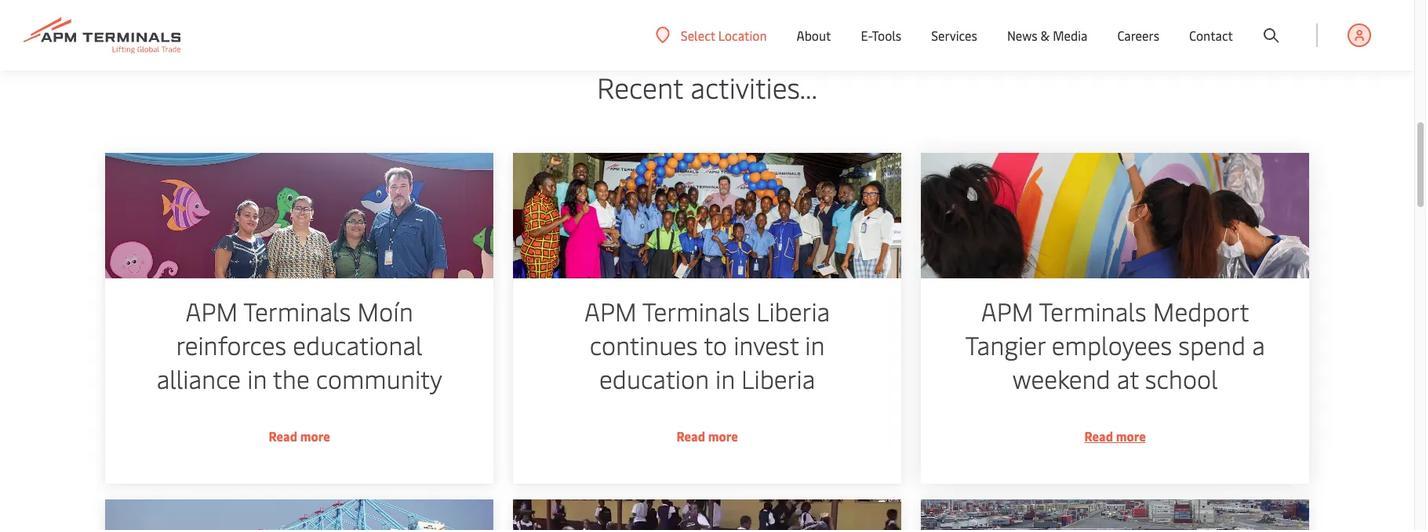 Task type: locate. For each thing, give the bounding box(es) containing it.
read more down the
[[268, 428, 330, 445]]

0 horizontal spatial read
[[268, 428, 297, 445]]

1 horizontal spatial apm
[[585, 294, 637, 328]]

1 apm from the left
[[185, 294, 237, 328]]

liberia scholarship image
[[513, 153, 902, 279]]

2 horizontal spatial in
[[805, 328, 825, 362]]

apm inside apm terminals liberia continues to invest in education in liberia
[[585, 294, 637, 328]]

spend
[[1179, 328, 1246, 362]]

0 horizontal spatial in
[[247, 362, 267, 396]]

news & media button
[[1008, 0, 1088, 71]]

terminals
[[243, 294, 351, 328], [642, 294, 750, 328], [1039, 294, 1147, 328]]

2 read more from the left
[[677, 428, 738, 445]]

read more for weekend
[[1085, 428, 1146, 445]]

terminals inside apm terminals moín reinforces educational alliance in the community
[[243, 294, 351, 328]]

apm terminals medport tangier employees spend a weekend at school
[[966, 294, 1266, 396]]

0 horizontal spatial terminals
[[243, 294, 351, 328]]

terminals inside apm terminals medport tangier employees spend a weekend at school
[[1039, 294, 1147, 328]]

in right 'invest'
[[805, 328, 825, 362]]

0 horizontal spatial read more
[[268, 428, 330, 445]]

230116 pe helipad 1 image
[[921, 500, 1310, 530]]

the
[[272, 362, 309, 396]]

3 terminals from the left
[[1039, 294, 1147, 328]]

foto pupitres 3 image
[[105, 153, 493, 279]]

0 horizontal spatial more
[[300, 428, 330, 445]]

in
[[805, 328, 825, 362], [247, 362, 267, 396], [716, 362, 735, 396]]

2 terminals from the left
[[642, 294, 750, 328]]

1 horizontal spatial read
[[677, 428, 705, 445]]

read down the
[[268, 428, 297, 445]]

2 horizontal spatial apm
[[982, 294, 1034, 328]]

tangier
[[966, 328, 1046, 362]]

apm
[[185, 294, 237, 328], [585, 294, 637, 328], [982, 294, 1034, 328]]

1 read from the left
[[268, 428, 297, 445]]

continues
[[590, 328, 698, 362]]

read down weekend
[[1085, 428, 1114, 445]]

terminals inside apm terminals liberia continues to invest in education in liberia
[[642, 294, 750, 328]]

terminals for educational
[[243, 294, 351, 328]]

select location
[[681, 26, 767, 44]]

apm inside apm terminals moín reinforces educational alliance in the community
[[185, 294, 237, 328]]

in inside apm terminals moín reinforces educational alliance in the community
[[247, 362, 267, 396]]

read
[[268, 428, 297, 445], [677, 428, 705, 445], [1085, 428, 1114, 445]]

2 horizontal spatial read more
[[1085, 428, 1146, 445]]

read down education
[[677, 428, 705, 445]]

media
[[1053, 27, 1088, 44]]

activities...
[[691, 67, 818, 106]]

3 apm from the left
[[982, 294, 1034, 328]]

read more down "at"
[[1085, 428, 1146, 445]]

select
[[681, 26, 716, 44]]

employees
[[1052, 328, 1173, 362]]

read more for education
[[677, 428, 738, 445]]

1 terminals from the left
[[243, 294, 351, 328]]

1 horizontal spatial more
[[708, 428, 738, 445]]

2 horizontal spatial read
[[1085, 428, 1114, 445]]

a
[[1253, 328, 1266, 362]]

liberia
[[756, 294, 830, 328], [741, 362, 815, 396]]

1 read more from the left
[[268, 428, 330, 445]]

apm inside apm terminals medport tangier employees spend a weekend at school
[[982, 294, 1034, 328]]

1 horizontal spatial terminals
[[642, 294, 750, 328]]

apm terminals bahrain connectivity image
[[105, 500, 493, 530]]

invest
[[734, 328, 799, 362]]

contact
[[1190, 27, 1234, 44]]

in right education
[[716, 362, 735, 396]]

apm for tangier
[[982, 294, 1034, 328]]

read for the
[[268, 428, 297, 445]]

more for at
[[1117, 428, 1146, 445]]

read more down education
[[677, 428, 738, 445]]

3 read more from the left
[[1085, 428, 1146, 445]]

1 more from the left
[[300, 428, 330, 445]]

about button
[[797, 0, 831, 71]]

1 horizontal spatial read more
[[677, 428, 738, 445]]

to
[[704, 328, 727, 362]]

more
[[300, 428, 330, 445], [708, 428, 738, 445], [1117, 428, 1146, 445]]

in left the
[[247, 362, 267, 396]]

tools
[[872, 27, 902, 44]]

2 more from the left
[[708, 428, 738, 445]]

read more
[[268, 428, 330, 445], [677, 428, 738, 445], [1085, 428, 1146, 445]]

3 more from the left
[[1117, 428, 1146, 445]]

school
[[1146, 362, 1218, 396]]

2 horizontal spatial more
[[1117, 428, 1146, 445]]

0 horizontal spatial apm
[[185, 294, 237, 328]]

2 horizontal spatial terminals
[[1039, 294, 1147, 328]]

2 apm from the left
[[585, 294, 637, 328]]

read more for the
[[268, 428, 330, 445]]

e-tools
[[861, 27, 902, 44]]

2 read from the left
[[677, 428, 705, 445]]

3 read from the left
[[1085, 428, 1114, 445]]

recent activities...
[[597, 67, 818, 106]]

services
[[932, 27, 978, 44]]



Task type: vqa. For each thing, say whether or not it's contained in the screenshot.
BULK CARGO STORAGE radio
no



Task type: describe. For each thing, give the bounding box(es) containing it.
0 vertical spatial liberia
[[756, 294, 830, 328]]

211122 medport image
[[921, 153, 1310, 279]]

reinforces
[[176, 328, 286, 362]]

apm terminals moín reinforces educational alliance in the community
[[156, 294, 442, 396]]

community
[[316, 362, 442, 396]]

at
[[1117, 362, 1139, 396]]

services button
[[932, 0, 978, 71]]

moín
[[357, 294, 413, 328]]

more for in
[[708, 428, 738, 445]]

e-
[[861, 27, 872, 44]]

1 vertical spatial liberia
[[741, 362, 815, 396]]

e-tools button
[[861, 0, 902, 71]]

news & media
[[1008, 27, 1088, 44]]

terminals for to
[[642, 294, 750, 328]]

weekend
[[1013, 362, 1111, 396]]

contact button
[[1190, 0, 1234, 71]]

in for invest
[[805, 328, 825, 362]]

alliance
[[156, 362, 241, 396]]

about
[[797, 27, 831, 44]]

select location button
[[656, 26, 767, 44]]

careers button
[[1118, 0, 1160, 71]]

read for weekend
[[1085, 428, 1114, 445]]

education
[[599, 362, 709, 396]]

location
[[719, 26, 767, 44]]

in for alliance
[[247, 362, 267, 396]]

1 horizontal spatial in
[[716, 362, 735, 396]]

terminals for employees
[[1039, 294, 1147, 328]]

recent
[[597, 67, 683, 106]]

more for community
[[300, 428, 330, 445]]

school bag donation image
[[513, 500, 902, 530]]

apm for continues
[[585, 294, 637, 328]]

apm terminals liberia continues to invest in education in liberia
[[585, 294, 830, 396]]

news
[[1008, 27, 1038, 44]]

careers
[[1118, 27, 1160, 44]]

medport
[[1154, 294, 1250, 328]]

read for education
[[677, 428, 705, 445]]

educational
[[293, 328, 422, 362]]

apm for reinforces
[[185, 294, 237, 328]]

&
[[1041, 27, 1050, 44]]



